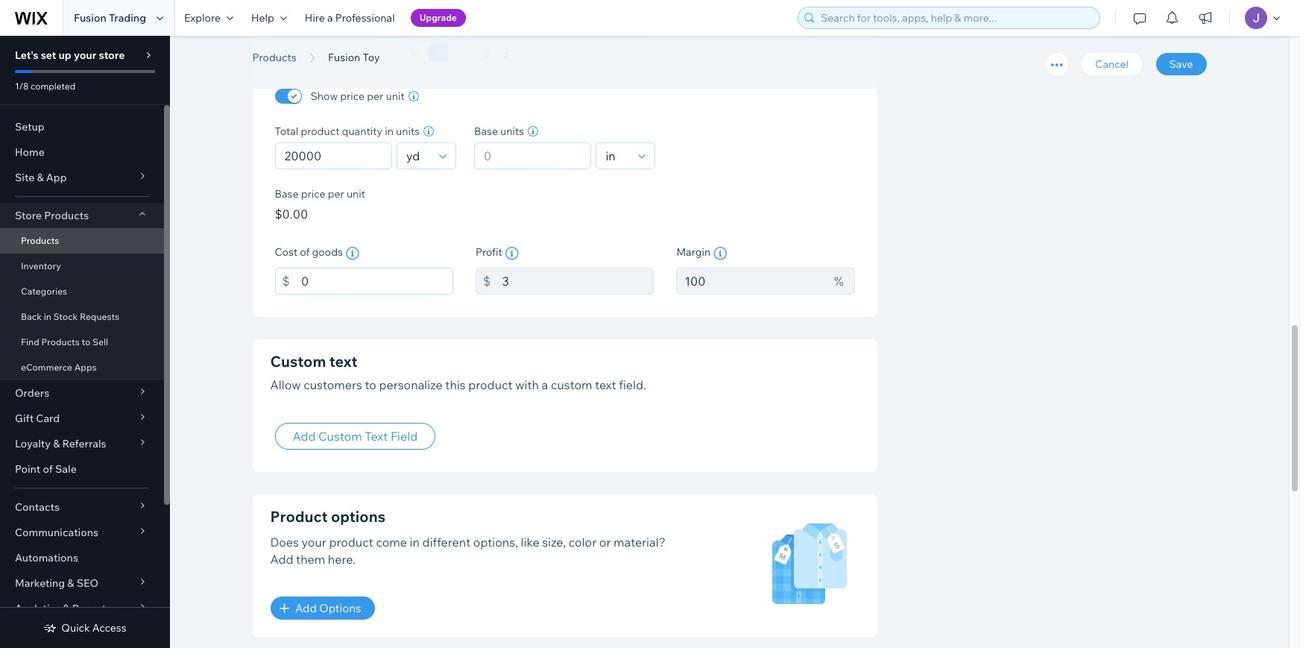 Task type: describe. For each thing, give the bounding box(es) containing it.
sell
[[92, 336, 108, 348]]

point of sale
[[15, 462, 77, 476]]

hire a professional
[[305, 11, 395, 25]]

marketing
[[15, 577, 65, 590]]

fusion toy down hire
[[252, 32, 389, 66]]

cost
[[275, 245, 298, 259]]

Search for tools, apps, help & more... field
[[817, 7, 1096, 28]]

card
[[36, 412, 60, 425]]

text
[[365, 429, 388, 444]]

referrals
[[62, 437, 106, 451]]

save
[[1170, 57, 1194, 71]]

total
[[275, 125, 299, 138]]

total product quantity in units
[[275, 125, 420, 138]]

come
[[376, 535, 407, 550]]

add options
[[295, 602, 361, 616]]

quick access
[[61, 621, 127, 635]]

contacts button
[[0, 495, 164, 520]]

categories link
[[0, 279, 164, 304]]

automations link
[[0, 545, 164, 571]]

find products to sell link
[[0, 330, 164, 355]]

setup link
[[0, 114, 164, 139]]

help button
[[242, 0, 296, 36]]

up
[[59, 48, 71, 62]]

orders button
[[0, 380, 164, 406]]

communications button
[[0, 520, 164, 545]]

site & app button
[[0, 165, 164, 190]]

custom inside custom text allow customers to personalize this product with a custom text field.
[[270, 352, 326, 371]]

$ text field
[[502, 40, 654, 66]]

upgrade
[[420, 12, 457, 23]]

product options
[[270, 508, 386, 526]]

categories
[[21, 286, 67, 297]]

reports
[[72, 602, 111, 615]]

base for base units
[[474, 125, 498, 138]]

0 vertical spatial product
[[301, 125, 340, 138]]

store
[[99, 48, 125, 62]]

material?
[[614, 535, 666, 550]]

store products
[[15, 209, 89, 222]]

ecommerce apps link
[[0, 355, 164, 380]]

custom text allow customers to personalize this product with a custom text field.
[[270, 352, 647, 392]]

custom inside button
[[319, 429, 362, 444]]

quick access button
[[44, 621, 127, 635]]

0 horizontal spatial products link
[[0, 228, 164, 254]]

of for sale
[[43, 462, 53, 476]]

find
[[21, 336, 39, 348]]

add custom text field
[[293, 429, 418, 444]]

sale
[[55, 462, 77, 476]]

home link
[[0, 139, 164, 165]]

access
[[92, 621, 127, 635]]

show price per unit
[[311, 90, 405, 103]]

automations
[[15, 551, 78, 565]]

1 horizontal spatial %
[[835, 274, 844, 289]]

or
[[599, 535, 611, 550]]

options
[[319, 602, 361, 616]]

& for marketing
[[67, 577, 74, 590]]

per for show price per unit
[[367, 90, 384, 103]]

price for base price per unit $0.00
[[301, 187, 326, 201]]

quantity
[[342, 125, 383, 138]]

quick
[[61, 621, 90, 635]]

a inside hire a professional link
[[327, 11, 333, 25]]

add inside does your product come in different options, like size, color or material? add them here.
[[270, 552, 294, 567]]

home
[[15, 145, 45, 159]]

add custom text field button
[[275, 423, 436, 450]]

with
[[516, 377, 539, 392]]

unit for base price per unit $0.00
[[347, 187, 366, 201]]

0 vertical spatial %
[[411, 46, 419, 60]]

1 units from the left
[[396, 125, 420, 138]]

add for add options
[[295, 602, 317, 616]]

personalize
[[379, 377, 443, 392]]

site
[[15, 171, 34, 184]]

ecommerce
[[21, 362, 72, 373]]

base price per unit $0.00
[[275, 187, 366, 222]]

options
[[331, 508, 386, 526]]

site & app
[[15, 171, 67, 184]]

analytics & reports
[[15, 602, 111, 615]]

field.
[[619, 377, 647, 392]]

your inside does your product come in different options, like size, color or material? add them here.
[[302, 535, 327, 550]]

marketing & seo
[[15, 577, 99, 590]]

explore
[[184, 11, 221, 25]]

fusion toy form
[[170, 0, 1301, 648]]

them
[[296, 552, 325, 567]]

store
[[15, 209, 42, 222]]

contacts
[[15, 500, 60, 514]]

in inside does your product come in different options, like size, color or material? add them here.
[[410, 535, 420, 550]]

product inside does your product come in different options, like size, color or material? add them here.
[[329, 535, 374, 550]]

orders
[[15, 386, 49, 400]]

back in stock requests link
[[0, 304, 164, 330]]

gift card button
[[0, 406, 164, 431]]

your inside sidebar "element"
[[74, 48, 96, 62]]

stock
[[53, 311, 78, 322]]

field
[[391, 429, 418, 444]]

fusion down hire
[[252, 32, 338, 66]]



Task type: locate. For each thing, give the bounding box(es) containing it.
1 horizontal spatial of
[[300, 245, 310, 259]]

2 vertical spatial product
[[329, 535, 374, 550]]

& left "seo" at bottom left
[[67, 577, 74, 590]]

price inside the base price per unit $0.00
[[301, 187, 326, 201]]

in right 'back'
[[44, 311, 51, 322]]

your
[[74, 48, 96, 62], [302, 535, 327, 550]]

custom
[[551, 377, 593, 392]]

1 vertical spatial product
[[469, 377, 513, 392]]

& up quick
[[63, 602, 70, 615]]

products right store
[[44, 209, 89, 222]]

products inside popup button
[[44, 209, 89, 222]]

2 vertical spatial in
[[410, 535, 420, 550]]

add down does
[[270, 552, 294, 567]]

& right 'loyalty'
[[53, 437, 60, 451]]

0 vertical spatial unit
[[386, 90, 405, 103]]

1 vertical spatial your
[[302, 535, 327, 550]]

in right quantity
[[385, 125, 394, 138]]

different
[[423, 535, 471, 550]]

products up inventory
[[21, 235, 59, 246]]

1 vertical spatial %
[[835, 274, 844, 289]]

margin
[[677, 245, 711, 259]]

1 horizontal spatial base
[[474, 125, 498, 138]]

show
[[311, 90, 338, 103]]

1 vertical spatial of
[[43, 462, 53, 476]]

point of sale link
[[0, 456, 164, 482]]

info tooltip image right "margin"
[[714, 247, 727, 260]]

$0.00
[[275, 207, 308, 222]]

& right site
[[37, 171, 44, 184]]

1 vertical spatial to
[[365, 377, 377, 392]]

in
[[385, 125, 394, 138], [44, 311, 51, 322], [410, 535, 420, 550]]

&
[[37, 171, 44, 184], [53, 437, 60, 451], [67, 577, 74, 590], [63, 602, 70, 615]]

base units
[[474, 125, 525, 138]]

per
[[367, 90, 384, 103], [328, 187, 344, 201]]

0 vertical spatial text
[[330, 352, 358, 371]]

0 horizontal spatial info tooltip image
[[346, 247, 359, 260]]

1 vertical spatial per
[[328, 187, 344, 201]]

0 horizontal spatial price
[[301, 187, 326, 201]]

1/8 completed
[[15, 81, 75, 92]]

plus xs image
[[280, 604, 289, 613]]

gift card
[[15, 412, 60, 425]]

cancel
[[1096, 57, 1129, 71]]

communications
[[15, 526, 99, 539]]

unit down quantity
[[347, 187, 366, 201]]

fusion left trading
[[74, 11, 107, 25]]

ecommerce apps
[[21, 362, 97, 373]]

your right up at the left of the page
[[74, 48, 96, 62]]

1 vertical spatial text
[[595, 377, 617, 392]]

to left sell
[[82, 336, 90, 348]]

2 vertical spatial add
[[295, 602, 317, 616]]

price up $0.00
[[301, 187, 326, 201]]

0 vertical spatial base
[[474, 125, 498, 138]]

unit
[[386, 90, 405, 103], [347, 187, 366, 201]]

text left field.
[[595, 377, 617, 392]]

product
[[270, 508, 328, 526]]

0 field down total product quantity in units
[[280, 143, 387, 169]]

info tooltip image
[[346, 247, 359, 260], [506, 247, 519, 260], [714, 247, 727, 260]]

apps
[[74, 362, 97, 373]]

1 horizontal spatial info tooltip image
[[506, 247, 519, 260]]

completed
[[31, 81, 75, 92]]

0 horizontal spatial 0 field
[[280, 143, 387, 169]]

base inside the base price per unit $0.00
[[275, 187, 299, 201]]

1 horizontal spatial price
[[340, 90, 365, 103]]

unit for show price per unit
[[386, 90, 405, 103]]

1 horizontal spatial per
[[367, 90, 384, 103]]

toy
[[344, 32, 389, 66], [363, 51, 380, 64]]

add for add custom text field
[[293, 429, 316, 444]]

0 horizontal spatial your
[[74, 48, 96, 62]]

& for site
[[37, 171, 44, 184]]

1 vertical spatial in
[[44, 311, 51, 322]]

per inside the base price per unit $0.00
[[328, 187, 344, 201]]

price right show
[[340, 90, 365, 103]]

price
[[340, 90, 365, 103], [301, 187, 326, 201]]

info tooltip image right goods
[[346, 247, 359, 260]]

0 vertical spatial custom
[[270, 352, 326, 371]]

0 field down base units
[[480, 143, 587, 169]]

per for base price per unit $0.00
[[328, 187, 344, 201]]

analytics
[[15, 602, 61, 615]]

products link inside fusion toy 'form'
[[245, 50, 304, 65]]

price for show price per unit
[[340, 90, 365, 103]]

does your product come in different options, like size, color or material? add them here.
[[270, 535, 666, 567]]

None text field
[[275, 40, 400, 66], [502, 268, 654, 295], [677, 268, 827, 295], [275, 40, 400, 66], [502, 268, 654, 295], [677, 268, 827, 295]]

base for base price per unit $0.00
[[275, 187, 299, 201]]

trading
[[109, 11, 146, 25]]

find products to sell
[[21, 336, 108, 348]]

cancel button
[[1082, 53, 1143, 75]]

0 horizontal spatial per
[[328, 187, 344, 201]]

cost of goods
[[275, 245, 343, 259]]

of inside point of sale link
[[43, 462, 53, 476]]

to inside custom text allow customers to personalize this product with a custom text field.
[[365, 377, 377, 392]]

products down 'help' button
[[252, 51, 297, 64]]

inventory link
[[0, 254, 164, 279]]

2 units from the left
[[501, 125, 525, 138]]

help
[[251, 11, 274, 25]]

1 horizontal spatial units
[[501, 125, 525, 138]]

0 horizontal spatial unit
[[347, 187, 366, 201]]

sidebar element
[[0, 36, 170, 648]]

0 horizontal spatial text
[[330, 352, 358, 371]]

a inside custom text allow customers to personalize this product with a custom text field.
[[542, 377, 548, 392]]

2 info tooltip image from the left
[[506, 247, 519, 260]]

unit inside the base price per unit $0.00
[[347, 187, 366, 201]]

upgrade button
[[411, 9, 466, 27]]

3 info tooltip image from the left
[[714, 247, 727, 260]]

1 horizontal spatial products link
[[245, 50, 304, 65]]

per up quantity
[[367, 90, 384, 103]]

does
[[270, 535, 299, 550]]

profit
[[476, 245, 503, 259]]

1 horizontal spatial unit
[[386, 90, 405, 103]]

1 horizontal spatial to
[[365, 377, 377, 392]]

of
[[300, 245, 310, 259], [43, 462, 53, 476]]

1 0 field from the left
[[280, 143, 387, 169]]

1/8
[[15, 81, 29, 92]]

0 horizontal spatial base
[[275, 187, 299, 201]]

set
[[41, 48, 56, 62]]

1 horizontal spatial your
[[302, 535, 327, 550]]

back
[[21, 311, 42, 322]]

products up ecommerce apps
[[41, 336, 80, 348]]

analytics & reports button
[[0, 596, 164, 621]]

inventory
[[21, 260, 61, 271]]

1 vertical spatial base
[[275, 187, 299, 201]]

product inside custom text allow customers to personalize this product with a custom text field.
[[469, 377, 513, 392]]

your up the them
[[302, 535, 327, 550]]

1 vertical spatial a
[[542, 377, 548, 392]]

of right "cost"
[[300, 245, 310, 259]]

0 vertical spatial products link
[[245, 50, 304, 65]]

info tooltip image for cost of goods
[[346, 247, 359, 260]]

of for goods
[[300, 245, 310, 259]]

0 vertical spatial to
[[82, 336, 90, 348]]

0 field for product
[[280, 143, 387, 169]]

product right total
[[301, 125, 340, 138]]

0 horizontal spatial of
[[43, 462, 53, 476]]

custom left text
[[319, 429, 362, 444]]

per up goods
[[328, 187, 344, 201]]

products link down 'help' button
[[245, 50, 304, 65]]

professional
[[335, 11, 395, 25]]

0 vertical spatial in
[[385, 125, 394, 138]]

store products button
[[0, 203, 164, 228]]

goods
[[312, 245, 343, 259]]

info tooltip image for profit
[[506, 247, 519, 260]]

like
[[521, 535, 540, 550]]

add inside 'add custom text field' button
[[293, 429, 316, 444]]

1 vertical spatial unit
[[347, 187, 366, 201]]

text
[[330, 352, 358, 371], [595, 377, 617, 392]]

product up here. on the bottom of the page
[[329, 535, 374, 550]]

product
[[301, 125, 340, 138], [469, 377, 513, 392], [329, 535, 374, 550]]

fusion down hire a professional link
[[328, 51, 360, 64]]

0 vertical spatial of
[[300, 245, 310, 259]]

1 horizontal spatial in
[[385, 125, 394, 138]]

0 vertical spatial a
[[327, 11, 333, 25]]

loyalty & referrals
[[15, 437, 106, 451]]

info tooltip image right profit
[[506, 247, 519, 260]]

products
[[252, 51, 297, 64], [44, 209, 89, 222], [21, 235, 59, 246], [41, 336, 80, 348]]

1 horizontal spatial a
[[542, 377, 548, 392]]

0 vertical spatial add
[[293, 429, 316, 444]]

in inside sidebar "element"
[[44, 311, 51, 322]]

products inside fusion toy 'form'
[[252, 51, 297, 64]]

to right "customers"
[[365, 377, 377, 392]]

None field
[[402, 143, 435, 169], [601, 143, 634, 169], [402, 143, 435, 169], [601, 143, 634, 169]]

to
[[82, 336, 90, 348], [365, 377, 377, 392]]

0 horizontal spatial in
[[44, 311, 51, 322]]

0 field
[[280, 143, 387, 169], [480, 143, 587, 169]]

2 horizontal spatial info tooltip image
[[714, 247, 727, 260]]

0 horizontal spatial units
[[396, 125, 420, 138]]

base
[[474, 125, 498, 138], [275, 187, 299, 201]]

products link
[[245, 50, 304, 65], [0, 228, 164, 254]]

1 vertical spatial products link
[[0, 228, 164, 254]]

0 horizontal spatial %
[[411, 46, 419, 60]]

1 vertical spatial add
[[270, 552, 294, 567]]

products link down store products
[[0, 228, 164, 254]]

1 vertical spatial price
[[301, 187, 326, 201]]

2 horizontal spatial in
[[410, 535, 420, 550]]

customers
[[304, 377, 362, 392]]

1 horizontal spatial text
[[595, 377, 617, 392]]

1 horizontal spatial 0 field
[[480, 143, 587, 169]]

a right hire
[[327, 11, 333, 25]]

let's
[[15, 48, 38, 62]]

product right this
[[469, 377, 513, 392]]

setup
[[15, 120, 45, 134]]

save button
[[1157, 53, 1207, 75]]

2 0 field from the left
[[480, 143, 587, 169]]

add down allow
[[293, 429, 316, 444]]

gift
[[15, 412, 34, 425]]

1 vertical spatial custom
[[319, 429, 362, 444]]

color
[[569, 535, 597, 550]]

let's set up your store
[[15, 48, 125, 62]]

to inside sidebar "element"
[[82, 336, 90, 348]]

in right "come"
[[410, 535, 420, 550]]

marketing & seo button
[[0, 571, 164, 596]]

requests
[[80, 311, 119, 322]]

0 vertical spatial your
[[74, 48, 96, 62]]

0 horizontal spatial a
[[327, 11, 333, 25]]

a right with
[[542, 377, 548, 392]]

add inside add options button
[[295, 602, 317, 616]]

$
[[483, 46, 491, 60], [435, 46, 442, 60], [282, 274, 290, 289], [483, 274, 491, 289]]

0 horizontal spatial to
[[82, 336, 90, 348]]

& for analytics
[[63, 602, 70, 615]]

& for loyalty
[[53, 437, 60, 451]]

1 info tooltip image from the left
[[346, 247, 359, 260]]

0 field for units
[[480, 143, 587, 169]]

fusion toy
[[252, 32, 389, 66], [328, 51, 380, 64]]

allow
[[270, 377, 301, 392]]

info tooltip image for margin
[[714, 247, 727, 260]]

0 vertical spatial price
[[340, 90, 365, 103]]

fusion toy up show price per unit
[[328, 51, 380, 64]]

hire a professional link
[[296, 0, 404, 36]]

custom up allow
[[270, 352, 326, 371]]

text up "customers"
[[330, 352, 358, 371]]

here.
[[328, 552, 356, 567]]

seo
[[77, 577, 99, 590]]

0 vertical spatial per
[[367, 90, 384, 103]]

fusion trading
[[74, 11, 146, 25]]

unit up total product quantity in units
[[386, 90, 405, 103]]

add right plus xs image
[[295, 602, 317, 616]]

of inside fusion toy 'form'
[[300, 245, 310, 259]]

app
[[46, 171, 67, 184]]

None text field
[[301, 268, 453, 295]]

of left sale
[[43, 462, 53, 476]]



Task type: vqa. For each thing, say whether or not it's contained in the screenshot.
left 'units'
yes



